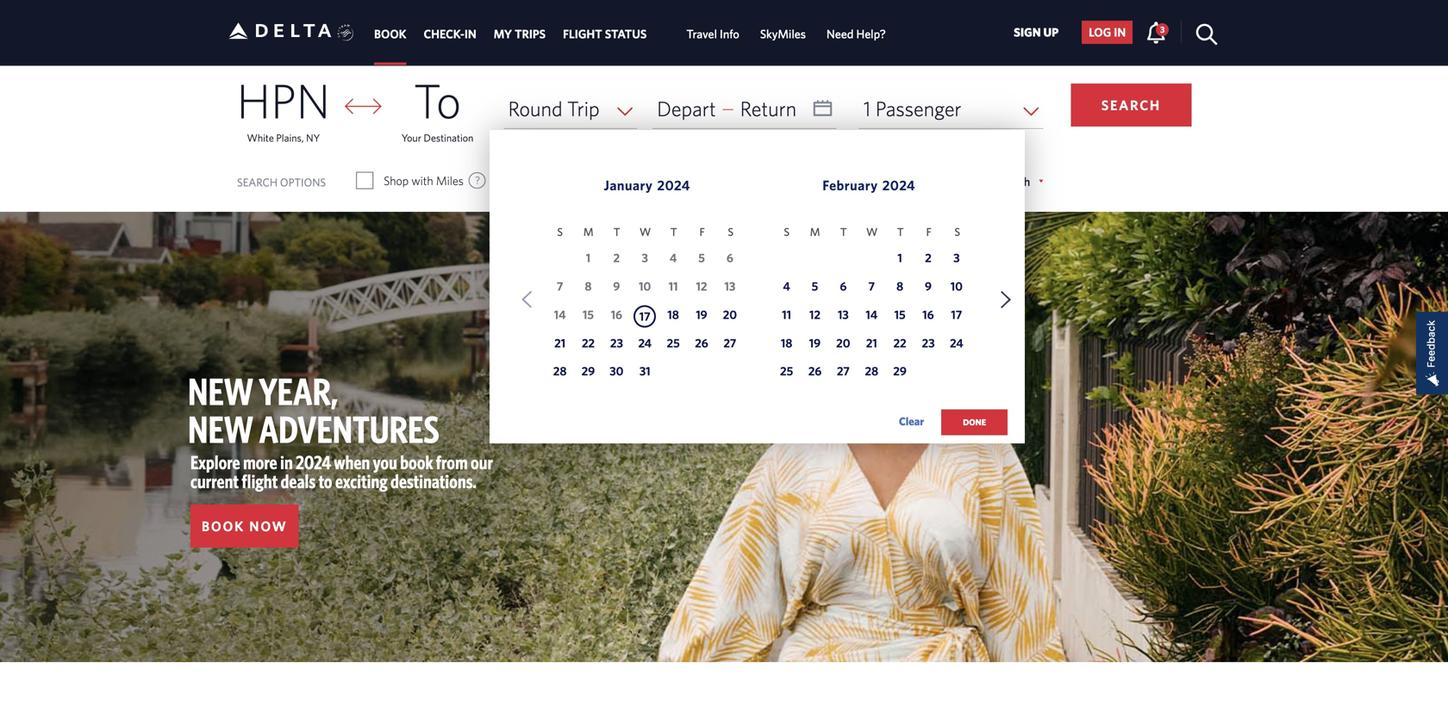 Task type: vqa. For each thing, say whether or not it's contained in the screenshot.
the leftmost CEN LINK
no



Task type: locate. For each thing, give the bounding box(es) containing it.
s down flexible
[[784, 226, 790, 239]]

1 24 from the left
[[638, 336, 652, 350]]

1 21 link from the left
[[549, 334, 571, 356]]

1 vertical spatial in
[[280, 452, 293, 474]]

1 left the 'passenger'
[[863, 97, 871, 121]]

28
[[553, 364, 567, 379], [865, 364, 878, 379]]

f
[[699, 226, 705, 239], [926, 226, 932, 239]]

1 link
[[889, 249, 911, 271]]

19 down 12 link
[[809, 336, 821, 350]]

1 f from the left
[[699, 226, 705, 239]]

0 vertical spatial in
[[1114, 25, 1126, 39]]

1 horizontal spatial 24 link
[[945, 334, 968, 356]]

25
[[667, 336, 680, 350], [780, 364, 793, 379]]

1 horizontal spatial 20 link
[[832, 334, 854, 356]]

0 horizontal spatial 29 link
[[577, 362, 599, 385]]

16
[[611, 308, 622, 322], [923, 308, 934, 322]]

0 vertical spatial 3 link
[[1146, 21, 1169, 43]]

new
[[188, 369, 253, 413], [188, 407, 253, 451]]

0 horizontal spatial m
[[583, 226, 593, 239]]

1 horizontal spatial 2024
[[657, 177, 690, 193]]

travel left info in the top of the page
[[686, 27, 717, 41]]

w
[[640, 226, 651, 239], [866, 226, 878, 239]]

0 vertical spatial 26 link
[[690, 334, 713, 356]]

2024 left my
[[657, 177, 690, 193]]

None text field
[[653, 89, 837, 129]]

s down the refundable at top left
[[557, 226, 563, 239]]

1 23 from the left
[[610, 336, 623, 350]]

2 horizontal spatial 2024
[[882, 177, 915, 193]]

book link
[[374, 18, 406, 49]]

2 24 from the left
[[950, 336, 963, 350]]

19 link down 12 link
[[804, 334, 826, 356]]

1 horizontal spatial 22 link
[[889, 334, 911, 356]]

20 left 11 link
[[723, 308, 737, 322]]

0 vertical spatial 11
[[669, 279, 678, 294]]

1 29 link from the left
[[577, 362, 599, 385]]

19 link left 11 link
[[690, 305, 713, 328]]

2 m from the left
[[810, 226, 820, 239]]

check-in link
[[424, 18, 476, 49]]

5 down my
[[698, 251, 705, 265]]

1 for '1' link
[[898, 251, 902, 265]]

white
[[247, 132, 274, 144]]

2 2 from the left
[[925, 251, 932, 265]]

0 horizontal spatial 21 link
[[549, 334, 571, 356]]

1 horizontal spatial f
[[926, 226, 932, 239]]

29 up the clear button
[[893, 364, 907, 379]]

29 left 30
[[582, 364, 595, 379]]

0 horizontal spatial 14
[[554, 308, 566, 322]]

1 17 link from the left
[[634, 305, 656, 328]]

m down refundable fares
[[583, 226, 593, 239]]

23 down 16 "link"
[[922, 336, 935, 350]]

travel right &
[[1139, 17, 1173, 31]]

0 horizontal spatial 10
[[639, 279, 651, 294]]

1 horizontal spatial 24
[[950, 336, 963, 350]]

2024 right february
[[882, 177, 915, 193]]

1 horizontal spatial w
[[866, 226, 878, 239]]

1 vertical spatial book
[[202, 518, 245, 534]]

12 down '5' link
[[809, 308, 821, 322]]

1 15 from the left
[[583, 308, 594, 322]]

cards right gift
[[983, 17, 1016, 31]]

1 21 from the left
[[554, 336, 565, 350]]

8 link
[[889, 277, 911, 300]]

log in button
[[1082, 21, 1133, 44]]

1 22 from the left
[[582, 336, 595, 350]]

0 horizontal spatial 9
[[613, 279, 620, 294]]

delta
[[812, 17, 841, 31]]

destination
[[424, 132, 473, 144]]

23 link down 16 "link"
[[917, 334, 939, 356]]

0 horizontal spatial 26
[[695, 336, 708, 350]]

s
[[557, 226, 563, 239], [728, 226, 733, 239], [784, 226, 790, 239], [954, 226, 960, 239]]

28 left 30
[[553, 364, 567, 379]]

0 horizontal spatial 27
[[723, 336, 736, 350]]

delta air lines image
[[228, 4, 332, 58]]

1 vertical spatial 27
[[837, 364, 850, 379]]

1 inside field
[[863, 97, 871, 121]]

3 left fees in the top of the page
[[1160, 24, 1165, 34]]

17
[[951, 308, 962, 322], [639, 309, 650, 324]]

check-in
[[424, 27, 476, 41]]

s down dates
[[728, 226, 733, 239]]

1 horizontal spatial 19 link
[[804, 334, 826, 356]]

m up '5' link
[[810, 226, 820, 239]]

13 left 4 "link"
[[724, 279, 735, 294]]

0 horizontal spatial 29
[[582, 364, 595, 379]]

6 down dates
[[726, 251, 733, 265]]

1 horizontal spatial 25 link
[[775, 362, 798, 385]]

1 vertical spatial 18 link
[[775, 334, 798, 356]]

0 vertical spatial 5
[[698, 251, 705, 265]]

18 for leftmost the '18' link
[[667, 308, 679, 322]]

12 left 4 "link"
[[696, 279, 707, 294]]

1 vertical spatial 5
[[812, 279, 818, 294]]

1 horizontal spatial 13
[[838, 308, 849, 322]]

0 vertical spatial 18
[[667, 308, 679, 322]]

2 new from the top
[[188, 407, 253, 451]]

20 link
[[719, 305, 741, 328], [832, 334, 854, 356]]

2 7 from the left
[[868, 279, 875, 294]]

0 horizontal spatial search
[[237, 176, 278, 189]]

1 28 from the left
[[553, 364, 567, 379]]

1 horizontal spatial 29
[[893, 364, 907, 379]]

3
[[1160, 24, 1165, 34], [642, 251, 648, 265], [953, 251, 960, 265]]

t down january in the top left of the page
[[613, 226, 620, 239]]

28 down 14 link
[[865, 364, 878, 379]]

1 vertical spatial 13
[[838, 308, 849, 322]]

1 28 link from the left
[[549, 362, 571, 385]]

1 horizontal spatial 21
[[866, 336, 877, 350]]

t
[[613, 226, 620, 239], [670, 226, 677, 239], [840, 226, 847, 239], [897, 226, 904, 239]]

1 23 link from the left
[[605, 334, 628, 356]]

1 horizontal spatial m
[[810, 226, 820, 239]]

1 for 1 passenger
[[863, 97, 871, 121]]

29 link up the clear button
[[889, 362, 911, 385]]

2 right '1' link
[[925, 251, 932, 265]]

0 horizontal spatial 11
[[669, 279, 678, 294]]

20
[[723, 308, 737, 322], [836, 336, 850, 350]]

calendar expanded, use arrow keys to select date application
[[490, 130, 1025, 454]]

travel inside tab list
[[686, 27, 717, 41]]

1 w from the left
[[640, 226, 651, 239]]

5 right 4 "link"
[[812, 279, 818, 294]]

2 28 from the left
[[865, 364, 878, 379]]

2 w from the left
[[866, 226, 878, 239]]

flexible
[[759, 174, 794, 188]]

0 vertical spatial 26
[[695, 336, 708, 350]]

0 horizontal spatial 28
[[553, 364, 567, 379]]

1 vertical spatial 20 link
[[832, 334, 854, 356]]

9 link
[[917, 277, 939, 300]]

0 horizontal spatial 6
[[726, 251, 733, 265]]

10
[[639, 279, 651, 294], [951, 279, 963, 294]]

17 link up 31
[[634, 305, 656, 328]]

2 link
[[917, 249, 939, 271]]

26 link
[[690, 334, 713, 356], [804, 362, 826, 385]]

24 link up 31
[[634, 334, 656, 356]]

9
[[613, 279, 620, 294], [925, 279, 932, 294]]

hpn white plains, ny
[[237, 72, 330, 144]]

0 horizontal spatial in
[[280, 452, 293, 474]]

0 vertical spatial 4
[[670, 251, 677, 265]]

1 vertical spatial 25 link
[[775, 362, 798, 385]]

3 right 2 link
[[953, 251, 960, 265]]

1 22 link from the left
[[577, 334, 599, 356]]

book inside book now link
[[202, 518, 245, 534]]

0 horizontal spatial w
[[640, 226, 651, 239]]

20 link down 13 link
[[832, 334, 854, 356]]

0 horizontal spatial 21
[[554, 336, 565, 350]]

book
[[400, 452, 433, 474]]

more
[[243, 452, 277, 474]]

8
[[585, 279, 592, 294], [896, 279, 903, 294]]

refundable fares
[[537, 174, 621, 188]]

hotels
[[347, 17, 383, 31]]

23 link up 30
[[605, 334, 628, 356]]

0 vertical spatial 19
[[696, 308, 707, 322]]

28 for 2nd 28 link from the left
[[865, 364, 878, 379]]

car
[[471, 17, 490, 31]]

2 29 link from the left
[[889, 362, 911, 385]]

1 horizontal spatial 11
[[782, 308, 791, 322]]

9 up 30
[[613, 279, 620, 294]]

2 15 from the left
[[894, 308, 905, 322]]

0 horizontal spatial 25
[[667, 336, 680, 350]]

2 t from the left
[[670, 226, 677, 239]]

2 22 from the left
[[893, 336, 906, 350]]

10 up 31
[[639, 279, 651, 294]]

2 down january in the top left of the page
[[613, 251, 620, 265]]

1 horizontal spatial book
[[374, 27, 406, 41]]

6 right '5' link
[[840, 279, 847, 294]]

explore more in 2024 when you book from our current flight deals to exciting destinations.
[[190, 452, 493, 493]]

1 vertical spatial 27 link
[[832, 362, 854, 385]]

1 down refundable fares
[[586, 251, 591, 265]]

22
[[582, 336, 595, 350], [893, 336, 906, 350]]

23
[[610, 336, 623, 350], [922, 336, 935, 350]]

0 horizontal spatial 8
[[585, 279, 592, 294]]

search options
[[237, 176, 326, 189]]

1 horizontal spatial 28 link
[[860, 362, 883, 385]]

sign
[[1014, 25, 1041, 39]]

need help?
[[827, 27, 886, 41]]

1 horizontal spatial 28
[[865, 364, 878, 379]]

1 9 from the left
[[613, 279, 620, 294]]

trips
[[515, 27, 546, 41]]

7
[[557, 279, 563, 294], [868, 279, 875, 294]]

20 down 13 link
[[836, 336, 850, 350]]

1 vertical spatial 3 link
[[945, 249, 968, 271]]

6 inside 6 "link"
[[840, 279, 847, 294]]

23 up 30
[[610, 336, 623, 350]]

2 21 from the left
[[866, 336, 877, 350]]

2024 left when
[[296, 452, 331, 474]]

24 down the 10 link
[[950, 336, 963, 350]]

round
[[508, 97, 562, 121]]

2 16 from the left
[[923, 308, 934, 322]]

search down white
[[237, 176, 278, 189]]

rent
[[431, 17, 456, 31]]

rent a car link
[[405, 11, 490, 37]]

9 down 2 link
[[925, 279, 932, 294]]

24 for second 24 link from the right
[[638, 336, 652, 350]]

in inside explore more in 2024 when you book from our current flight deals to exciting destinations.
[[280, 452, 293, 474]]

10 right 9 link
[[951, 279, 963, 294]]

hpn
[[237, 72, 330, 128]]

gift cards link
[[931, 17, 1016, 31]]

28 link left 30 link
[[549, 362, 571, 385]]

tab list
[[365, 0, 896, 65]]

2 23 from the left
[[922, 336, 935, 350]]

13 down 6 "link"
[[838, 308, 849, 322]]

1 vertical spatial 12
[[809, 308, 821, 322]]

Shop with Miles checkbox
[[357, 172, 372, 190]]

0 vertical spatial book
[[374, 27, 406, 41]]

2 17 link from the left
[[945, 305, 968, 328]]

f down my
[[699, 226, 705, 239]]

t down february
[[840, 226, 847, 239]]

book tab panel
[[0, 44, 1448, 454]]

0 vertical spatial 25
[[667, 336, 680, 350]]

1 7 from the left
[[557, 279, 563, 294]]

0 vertical spatial 27 link
[[719, 334, 741, 356]]

0 horizontal spatial 2
[[613, 251, 620, 265]]

2 8 from the left
[[896, 279, 903, 294]]

flight
[[563, 27, 602, 41]]

log in
[[1089, 25, 1126, 39]]

17 up 31
[[639, 309, 650, 324]]

1 new from the top
[[188, 369, 253, 413]]

29 link left 30 link
[[577, 362, 599, 385]]

25 link
[[662, 334, 684, 356], [775, 362, 798, 385]]

january
[[604, 177, 653, 193]]

0 horizontal spatial 19 link
[[690, 305, 713, 328]]

tab list containing book
[[365, 0, 896, 65]]

a
[[459, 17, 467, 31]]

2 s from the left
[[728, 226, 733, 239]]

21 link
[[549, 334, 571, 356], [860, 334, 883, 356]]

1 horizontal spatial 3 link
[[1146, 21, 1169, 43]]

0 horizontal spatial 12
[[696, 279, 707, 294]]

20 link left 11 link
[[719, 305, 741, 328]]

1 horizontal spatial 9
[[925, 279, 932, 294]]

0 horizontal spatial 24
[[638, 336, 652, 350]]

3 link right &
[[1146, 21, 1169, 43]]

skymiles
[[760, 27, 806, 41]]

1 horizontal spatial 26
[[808, 364, 822, 379]]

2 9 from the left
[[925, 279, 932, 294]]

1 vertical spatial 4
[[783, 279, 790, 294]]

16 down 9 link
[[923, 308, 934, 322]]

18 link
[[662, 305, 684, 328], [775, 334, 798, 356]]

book
[[374, 27, 406, 41], [202, 518, 245, 534]]

miles
[[436, 174, 464, 188]]

12
[[696, 279, 707, 294], [809, 308, 821, 322]]

17 down the 10 link
[[951, 308, 962, 322]]

23 for second the 23 link from the right
[[610, 336, 623, 350]]

24 link down the 10 link
[[945, 334, 968, 356]]

4 left '5' link
[[783, 279, 790, 294]]

0 horizontal spatial 22
[[582, 336, 595, 350]]

16 inside "link"
[[923, 308, 934, 322]]

11
[[669, 279, 678, 294], [782, 308, 791, 322]]

0 horizontal spatial 16
[[611, 308, 622, 322]]

4 down my dates are flexible checkbox
[[670, 251, 677, 265]]

f up 2 link
[[926, 226, 932, 239]]

1 m from the left
[[583, 226, 593, 239]]

6 link
[[832, 277, 854, 300]]

22 for first 22 link from the right
[[893, 336, 906, 350]]

you
[[373, 452, 397, 474]]

1
[[863, 97, 871, 121], [586, 251, 591, 265], [898, 251, 902, 265]]

w down january 2024
[[640, 226, 651, 239]]

m for february
[[810, 226, 820, 239]]

1 horizontal spatial 4
[[783, 279, 790, 294]]

my dates are flexible
[[692, 174, 794, 188]]

1 horizontal spatial in
[[1114, 25, 1126, 39]]

4
[[670, 251, 677, 265], [783, 279, 790, 294]]

search down log in button
[[1101, 97, 1161, 113]]

0 horizontal spatial 4
[[670, 251, 677, 265]]

2 28 link from the left
[[860, 362, 883, 385]]

0 horizontal spatial 23
[[610, 336, 623, 350]]

0 horizontal spatial 2024
[[296, 452, 331, 474]]

2 24 link from the left
[[945, 334, 968, 356]]

1 16 from the left
[[611, 308, 622, 322]]

t up '1' link
[[897, 226, 904, 239]]

t down my dates are flexible checkbox
[[670, 226, 677, 239]]

1 horizontal spatial 15
[[894, 308, 905, 322]]

21 for 1st 21 link from left
[[554, 336, 565, 350]]

31
[[639, 364, 650, 379]]

0 horizontal spatial 22 link
[[577, 334, 599, 356]]

23 for 2nd the 23 link from the left
[[922, 336, 935, 350]]

book for book now
[[202, 518, 245, 534]]

3 down january 2024
[[642, 251, 648, 265]]

w down february 2024
[[866, 226, 878, 239]]

0 vertical spatial search
[[1101, 97, 1161, 113]]

26
[[695, 336, 708, 350], [808, 364, 822, 379]]

1 horizontal spatial 12
[[809, 308, 821, 322]]

0 horizontal spatial f
[[699, 226, 705, 239]]

in
[[464, 27, 476, 41]]

options
[[280, 176, 326, 189]]

skymiles link
[[760, 18, 806, 49]]

3 link right 2 link
[[945, 249, 968, 271]]

1 horizontal spatial 1
[[863, 97, 871, 121]]

29 link
[[577, 362, 599, 385], [889, 362, 911, 385]]

book right skyteam image
[[374, 27, 406, 41]]

19 link
[[690, 305, 713, 328], [804, 334, 826, 356]]

1 left 2 link
[[898, 251, 902, 265]]

1 horizontal spatial search
[[1101, 97, 1161, 113]]

28 link
[[549, 362, 571, 385], [860, 362, 883, 385]]

5
[[698, 251, 705, 265], [812, 279, 818, 294]]

2 10 from the left
[[951, 279, 963, 294]]

16 up 30
[[611, 308, 622, 322]]

search for search
[[1101, 97, 1161, 113]]

1 horizontal spatial 2
[[925, 251, 932, 265]]

4 inside "link"
[[783, 279, 790, 294]]

22 for second 22 link from right
[[582, 336, 595, 350]]

search inside button
[[1101, 97, 1161, 113]]

0 horizontal spatial 7
[[557, 279, 563, 294]]

24 up 31
[[638, 336, 652, 350]]

17 link down the 10 link
[[945, 305, 968, 328]]

0 horizontal spatial 13
[[724, 279, 735, 294]]

cards right amex
[[881, 17, 914, 31]]

depart
[[657, 97, 716, 121]]

w for january
[[640, 226, 651, 239]]

21 for second 21 link from left
[[866, 336, 877, 350]]

info
[[720, 27, 739, 41]]

2 f from the left
[[926, 226, 932, 239]]

19 left 11 link
[[696, 308, 707, 322]]

1 14 from the left
[[554, 308, 566, 322]]

1 horizontal spatial 3
[[953, 251, 960, 265]]

s down advanced
[[954, 226, 960, 239]]

28 link down 14 link
[[860, 362, 883, 385]]

book left now
[[202, 518, 245, 534]]

1 24 link from the left
[[634, 334, 656, 356]]



Task type: describe. For each thing, give the bounding box(es) containing it.
f for january 2024
[[699, 226, 705, 239]]

2024 for january 2024
[[657, 177, 690, 193]]

need help? link
[[827, 18, 886, 49]]

1 2 from the left
[[613, 251, 620, 265]]

2 horizontal spatial 3
[[1160, 24, 1165, 34]]

search for search options
[[237, 176, 278, 189]]

shop with miles
[[384, 174, 464, 188]]

january 2024
[[604, 177, 690, 193]]

1 vertical spatial 19
[[809, 336, 821, 350]]

1 t from the left
[[613, 226, 620, 239]]

31 link
[[634, 362, 656, 385]]

0 horizontal spatial 17
[[639, 309, 650, 324]]

fees
[[1176, 17, 1202, 31]]

fares
[[595, 174, 621, 188]]

deals
[[589, 17, 620, 31]]

4 s from the left
[[954, 226, 960, 239]]

updated bag & travel fees link
[[1034, 17, 1202, 31]]

0 vertical spatial 20
[[723, 308, 737, 322]]

plains,
[[276, 132, 304, 144]]

need
[[827, 27, 854, 41]]

28 for 1st 28 link from the left
[[553, 364, 567, 379]]

2 14 from the left
[[866, 308, 878, 322]]

2 29 from the left
[[893, 364, 907, 379]]

current
[[190, 471, 239, 493]]

updated bag & travel fees
[[1052, 17, 1202, 31]]

0 vertical spatial 19 link
[[690, 305, 713, 328]]

w for february
[[866, 226, 878, 239]]

14 link
[[860, 305, 883, 328]]

gift cards
[[960, 17, 1016, 31]]

f for february 2024
[[926, 226, 932, 239]]

dates
[[711, 174, 738, 188]]

4 link
[[775, 277, 798, 300]]

refundable
[[537, 174, 593, 188]]

to
[[414, 72, 461, 128]]

2024 for february 2024
[[882, 177, 915, 193]]

1 vertical spatial 26 link
[[804, 362, 826, 385]]

30 link
[[605, 362, 628, 385]]

help?
[[856, 27, 886, 41]]

1 vertical spatial 19 link
[[804, 334, 826, 356]]

26 for topmost 26 link
[[695, 336, 708, 350]]

with
[[411, 174, 433, 188]]

gift
[[960, 17, 980, 31]]

updated
[[1052, 17, 1100, 31]]

vacation deals link
[[512, 11, 620, 37]]

vacation deals
[[538, 17, 620, 31]]

sign up
[[1014, 25, 1059, 39]]

amex
[[844, 17, 878, 31]]

book for book
[[374, 27, 406, 41]]

0 horizontal spatial 3 link
[[945, 249, 968, 271]]

explore more in 2024 when you book from our current flight deals to exciting destinations. link
[[190, 452, 493, 493]]

My dates are flexible checkbox
[[665, 172, 680, 190]]

advanced
[[943, 175, 993, 189]]

shop
[[384, 174, 409, 188]]

to
[[319, 471, 332, 493]]

12 link
[[804, 305, 826, 328]]

m for january
[[583, 226, 593, 239]]

1 horizontal spatial 17
[[951, 308, 962, 322]]

to your destination
[[402, 72, 473, 144]]

2 cards from the left
[[983, 17, 1016, 31]]

book now
[[202, 518, 287, 534]]

26 for 26 link to the bottom
[[808, 364, 822, 379]]

flight status link
[[563, 18, 647, 49]]

from
[[436, 452, 468, 474]]

0 vertical spatial 13
[[724, 279, 735, 294]]

2 23 link from the left
[[917, 334, 939, 356]]

0 horizontal spatial 25 link
[[662, 334, 684, 356]]

Round Trip field
[[504, 89, 637, 129]]

0 horizontal spatial 3
[[642, 251, 648, 265]]

clear
[[899, 415, 924, 428]]

0 vertical spatial 12
[[696, 279, 707, 294]]

in inside button
[[1114, 25, 1126, 39]]

2024 inside explore more in 2024 when you book from our current flight deals to exciting destinations.
[[296, 452, 331, 474]]

delta amex cards
[[812, 17, 914, 31]]

1 horizontal spatial 25
[[780, 364, 793, 379]]

1 horizontal spatial travel
[[1139, 17, 1173, 31]]

your
[[402, 132, 421, 144]]

5 link
[[804, 277, 826, 300]]

0 horizontal spatial 18 link
[[662, 305, 684, 328]]

done
[[963, 418, 986, 428]]

our
[[471, 452, 493, 474]]

skyteam image
[[337, 6, 354, 60]]

hotels link
[[322, 11, 383, 37]]

1 8 from the left
[[585, 279, 592, 294]]

new year, new adventures
[[188, 369, 439, 451]]

0 vertical spatial 27
[[723, 336, 736, 350]]

deals
[[281, 471, 316, 493]]

check-
[[424, 27, 464, 41]]

search
[[996, 175, 1030, 189]]

destinations.
[[391, 471, 476, 493]]

vacation
[[538, 17, 586, 31]]

advanced search link
[[943, 175, 1043, 189]]

travel info link
[[686, 18, 739, 49]]

none text field inside book tab panel
[[653, 89, 837, 129]]

delta amex cards link
[[782, 17, 914, 31]]

1 horizontal spatial 18 link
[[775, 334, 798, 356]]

book now link
[[190, 505, 299, 548]]

sign up link
[[1007, 21, 1066, 44]]

16 link
[[917, 305, 939, 328]]

13 link
[[832, 305, 854, 328]]

3 t from the left
[[840, 226, 847, 239]]

11 inside 11 link
[[782, 308, 791, 322]]

2 22 link from the left
[[889, 334, 911, 356]]

15 link
[[889, 305, 911, 328]]

1 29 from the left
[[582, 364, 595, 379]]

year,
[[259, 369, 338, 413]]

1 Passenger field
[[859, 89, 1043, 129]]

7 link
[[860, 277, 883, 300]]

log
[[1089, 25, 1111, 39]]

1 horizontal spatial 27 link
[[832, 362, 854, 385]]

now
[[249, 518, 287, 534]]

travel info
[[686, 27, 739, 41]]

24 for second 24 link from the left
[[950, 336, 963, 350]]

0 horizontal spatial 1
[[586, 251, 591, 265]]

flights
[[263, 17, 300, 31]]

0 horizontal spatial 5
[[698, 251, 705, 265]]

are
[[741, 174, 756, 188]]

18 for right the '18' link
[[781, 336, 792, 350]]

1 s from the left
[[557, 226, 563, 239]]

1 cards from the left
[[881, 17, 914, 31]]

8 inside 8 link
[[896, 279, 903, 294]]

10 link
[[945, 277, 968, 300]]

done button
[[941, 410, 1008, 436]]

1 10 from the left
[[639, 279, 651, 294]]

round trip
[[508, 97, 600, 121]]

0 horizontal spatial 19
[[696, 308, 707, 322]]

2 21 link from the left
[[860, 334, 883, 356]]

up
[[1043, 25, 1059, 39]]

0 horizontal spatial 20 link
[[719, 305, 741, 328]]

4 t from the left
[[897, 226, 904, 239]]

exciting
[[335, 471, 388, 493]]

3 s from the left
[[784, 226, 790, 239]]

1 vertical spatial 20
[[836, 336, 850, 350]]

search button
[[1071, 84, 1191, 127]]

ny
[[306, 132, 320, 144]]

clear button
[[899, 409, 924, 434]]

0 vertical spatial 6
[[726, 251, 733, 265]]

1 passenger
[[863, 97, 961, 121]]



